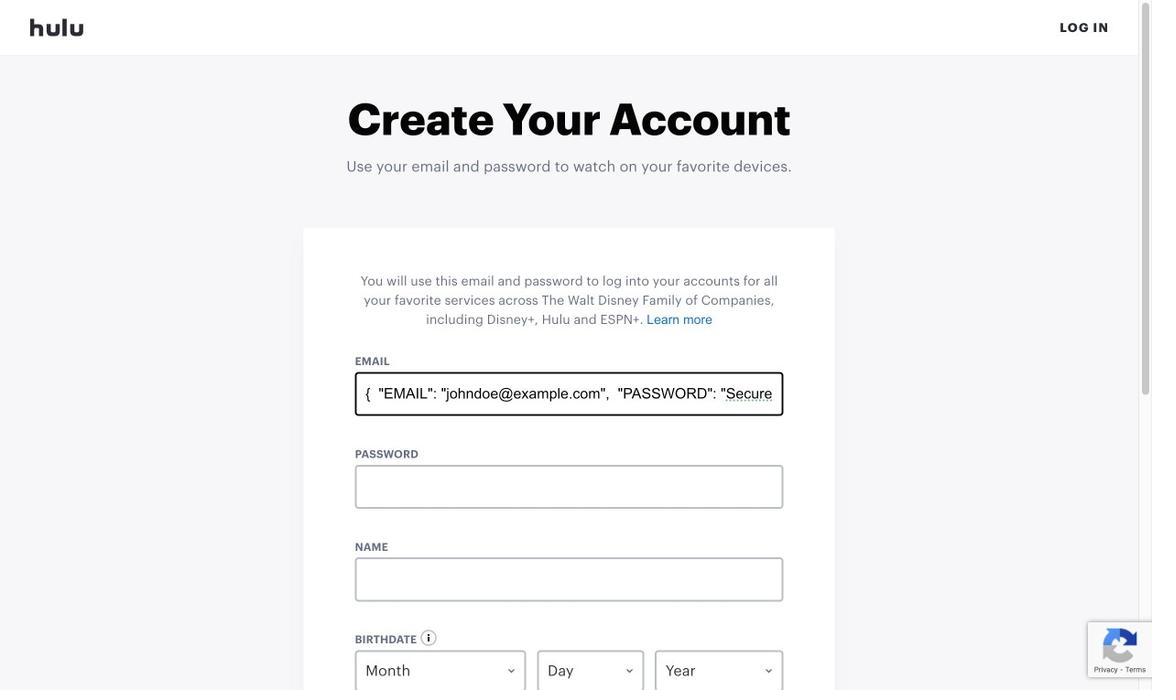 Task type: locate. For each thing, give the bounding box(es) containing it.
None password field
[[355, 465, 784, 509]]

hulu image
[[29, 18, 84, 37], [29, 18, 84, 37]]

None text field
[[355, 558, 784, 602]]

None email field
[[355, 372, 784, 417]]

more information icon image
[[421, 631, 437, 647]]



Task type: vqa. For each thing, say whether or not it's contained in the screenshot.
password field
yes



